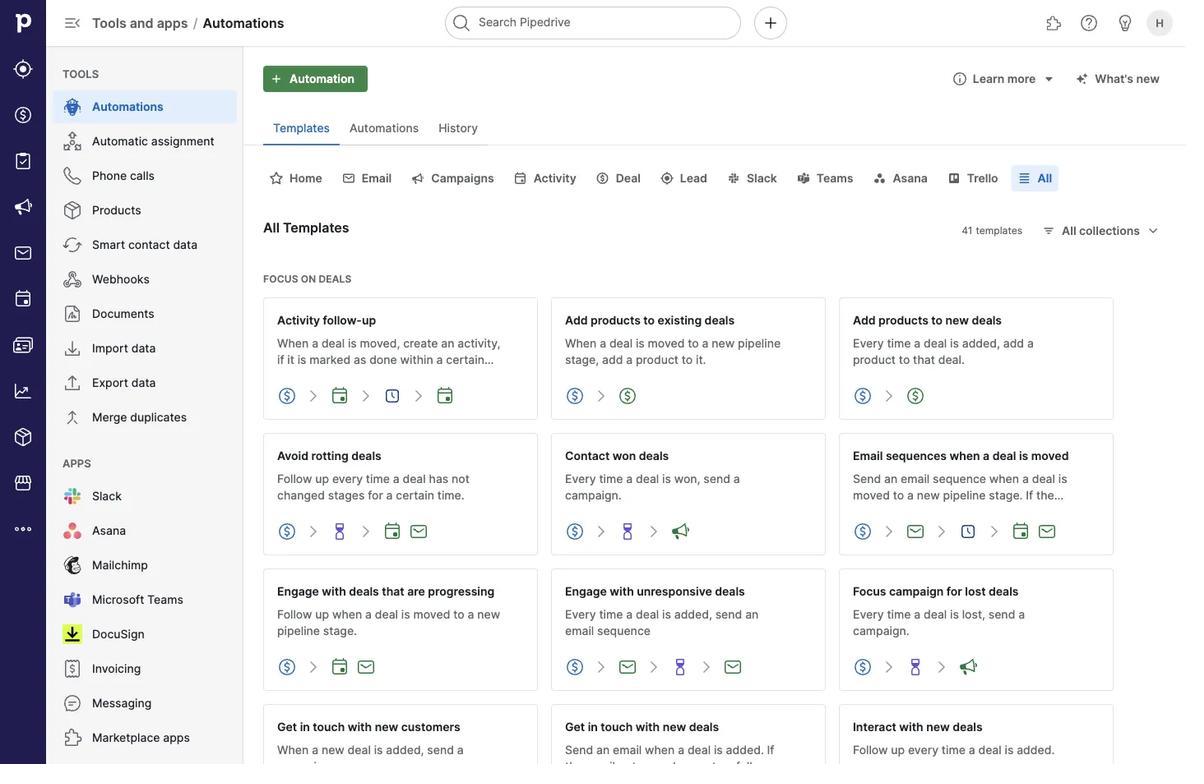 Task type: locate. For each thing, give the bounding box(es) containing it.
0 horizontal spatial if
[[767, 744, 774, 758]]

deal
[[322, 337, 345, 351], [609, 337, 633, 351], [924, 337, 947, 351], [993, 449, 1016, 463], [403, 473, 426, 487], [636, 473, 659, 487], [1032, 473, 1055, 487], [375, 608, 398, 622], [636, 608, 659, 622], [924, 608, 947, 622], [348, 744, 371, 758], [688, 744, 711, 758], [978, 744, 1002, 758]]

when up send an email sequence when a deal is moved to a new pipeline stage. if the email gets a reply, create a follow-up action.
[[950, 449, 980, 463]]

follow for follow up every time a deal has not changed stages for a certain time.
[[277, 473, 312, 487]]

8 color undefined image from the top
[[63, 373, 82, 393]]

0 vertical spatial certain
[[446, 353, 484, 367]]

7 color undefined image from the top
[[63, 339, 82, 359]]

1 horizontal spatial for
[[947, 585, 962, 599]]

3 color secondary rgba image from the left
[[593, 172, 613, 185]]

customers
[[401, 721, 460, 735]]

lost
[[965, 585, 986, 599]]

engage with deals that are progressing
[[277, 585, 495, 599]]

pipeline inside "follow up when a deal is moved to a new pipeline stage."
[[277, 625, 320, 639]]

added, down customers
[[386, 744, 424, 758]]

certain down activity,
[[446, 353, 484, 367]]

color learn image down every time a deal is lost, send a campaign.
[[906, 658, 925, 678]]

when inside send an email sequence when a deal is moved to a new pipeline stage. if the email gets a reply, create a follow-up action.
[[989, 473, 1019, 487]]

follow for follow up when a deal is moved to a new pipeline stage.
[[277, 608, 312, 622]]

deal inside every time a deal is won, send a campaign.
[[636, 473, 659, 487]]

1 horizontal spatial color learn image
[[618, 522, 637, 542]]

2 product from the left
[[853, 353, 896, 367]]

to
[[643, 313, 655, 327], [931, 313, 943, 327], [688, 337, 699, 351], [682, 353, 693, 367], [899, 353, 910, 367], [893, 489, 904, 503], [453, 608, 464, 622]]

every inside every time a deal is added, add a product to that deal.
[[853, 337, 884, 351]]

with
[[322, 585, 346, 599], [610, 585, 634, 599], [348, 721, 372, 735], [636, 721, 660, 735], [899, 721, 923, 735]]

asana link
[[53, 515, 237, 548]]

2 horizontal spatial automations
[[350, 121, 419, 135]]

2 add from the left
[[853, 313, 876, 327]]

time inside every time a deal is added, add a product to that deal.
[[887, 337, 911, 351]]

2 vertical spatial pipeline
[[277, 625, 320, 639]]

send for every time a deal is lost, send a campaign.
[[989, 608, 1015, 622]]

2 products from the left
[[878, 313, 929, 327]]

contact
[[128, 238, 170, 252]]

color secondary rgba image left home
[[267, 172, 286, 185]]

every time a deal is added, add a product to that deal.
[[853, 337, 1034, 367]]

color active image for every time a deal is added, send an email sequence
[[565, 658, 585, 678]]

4 color undefined image from the top
[[63, 521, 82, 541]]

color learn image down stages
[[330, 522, 350, 542]]

color active image
[[565, 387, 585, 406], [277, 522, 297, 542], [277, 658, 297, 678]]

engage
[[277, 585, 319, 599], [565, 585, 607, 599]]

teams inside teams button
[[817, 172, 853, 185]]

1 horizontal spatial touch
[[601, 721, 633, 735]]

microsoft teams link
[[53, 584, 237, 617]]

campaigns image
[[13, 197, 33, 217]]

deals image
[[13, 105, 33, 125]]

templates
[[976, 225, 1023, 237]]

teams up docusign link at bottom left
[[147, 593, 183, 607]]

an inside send an email sequence when a deal is moved to a new pipeline stage. if the email gets a reply, create a follow-up action.
[[884, 473, 898, 487]]

color secondary rgba image for asana
[[870, 172, 890, 185]]

color undefined image inside the invoicing link
[[63, 660, 82, 679]]

1 vertical spatial sequence
[[597, 625, 651, 639]]

time inside every time a deal is won, send a campaign.
[[599, 473, 623, 487]]

webhooks
[[92, 273, 150, 287]]

2 get from the left
[[565, 721, 585, 735]]

color positive image down every time a deal is added, add a product to that deal.
[[906, 387, 925, 406]]

0 vertical spatial follow
[[277, 473, 312, 487]]

color undefined image left messaging
[[63, 694, 82, 714]]

color secondary rgba image right home
[[339, 172, 358, 185]]

has
[[429, 473, 448, 487]]

time down interact with new deals
[[942, 744, 966, 758]]

send for every time a deal is added, send an email sequence
[[715, 608, 742, 622]]

phone calls link
[[53, 160, 237, 192]]

every down focus campaign for lost deals
[[853, 608, 884, 622]]

0 horizontal spatial asana
[[92, 524, 126, 538]]

if
[[1026, 489, 1033, 503], [767, 744, 774, 758]]

color secondary rgba image for home
[[267, 172, 286, 185]]

menu
[[0, 0, 46, 765], [46, 46, 243, 765]]

new inside send an email sequence when a deal is moved to a new pipeline stage. if the email gets a reply, create a follow-up action.
[[917, 489, 940, 503]]

1 engage from the left
[[277, 585, 319, 599]]

2 touch from the left
[[601, 721, 633, 735]]

10 color undefined image from the top
[[63, 729, 82, 749]]

every inside every time a deal is lost, send a campaign.
[[853, 608, 884, 622]]

product
[[636, 353, 679, 367], [853, 353, 896, 367]]

1 horizontal spatial gets
[[885, 505, 909, 519]]

1 color secondary rgba image from the left
[[408, 172, 428, 185]]

campaign. inside when a new deal is added, send a campaign.
[[277, 760, 334, 765]]

0 vertical spatial asana
[[893, 172, 928, 185]]

within
[[400, 353, 433, 367]]

3 color secondary rgba image from the left
[[657, 172, 677, 185]]

quick help image
[[1079, 13, 1099, 33]]

every inside follow up every time a deal has not changed stages for a certain time.
[[332, 473, 363, 487]]

0 horizontal spatial sequence
[[597, 625, 651, 639]]

new right what's
[[1136, 72, 1160, 86]]

follow up every time a deal is added.
[[853, 744, 1055, 758]]

color secondary rgba image inside teams button
[[794, 172, 813, 185]]

with up "every time a deal is added, send an email sequence"
[[610, 585, 634, 599]]

1 color secondary rgba image from the left
[[267, 172, 286, 185]]

3 color undefined image from the top
[[63, 201, 82, 220]]

4 color secondary rgba image from the left
[[724, 172, 744, 185]]

when up 'it'
[[277, 337, 309, 351]]

new down progressing
[[477, 608, 500, 622]]

to down sequences
[[893, 489, 904, 503]]

every up stages
[[332, 473, 363, 487]]

sequence inside send an email sequence when a deal is moved to a new pipeline stage. if the email gets a reply, create a follow-up action.
[[933, 473, 986, 487]]

follow for follow up every time a deal is added.
[[853, 744, 888, 758]]

2 horizontal spatial added,
[[962, 337, 1000, 351]]

0 vertical spatial for
[[368, 489, 383, 503]]

7 color undefined image from the top
[[63, 660, 82, 679]]

0 vertical spatial color active image
[[565, 387, 585, 406]]

email for email
[[362, 172, 392, 185]]

0 horizontal spatial engage
[[277, 585, 319, 599]]

color undefined image left "phone"
[[63, 166, 82, 186]]

0 vertical spatial activity
[[534, 172, 576, 185]]

follow inside follow up every time a deal has not changed stages for a certain time.
[[277, 473, 312, 487]]

color undefined image left merge
[[63, 408, 82, 428]]

contacts image
[[13, 336, 33, 355]]

4 color secondary rgba image from the left
[[1015, 172, 1034, 185]]

2 in from the left
[[588, 721, 598, 735]]

0 horizontal spatial all
[[263, 220, 280, 236]]

every
[[332, 473, 363, 487], [908, 744, 939, 758]]

deal inside when a new deal is added, send a campaign.
[[348, 744, 371, 758]]

certain inside follow up every time a deal has not changed stages for a certain time.
[[396, 489, 434, 503]]

product down add products to new deals
[[853, 353, 896, 367]]

time
[[887, 337, 911, 351], [366, 473, 390, 487], [599, 473, 623, 487], [599, 608, 623, 622], [887, 608, 911, 622], [942, 744, 966, 758]]

reply,
[[922, 505, 952, 519], [655, 760, 685, 765]]

email sequences when a deal is moved
[[853, 449, 1069, 463]]

apps left /
[[157, 15, 188, 31]]

slack inside button
[[747, 172, 777, 185]]

all for all templates
[[263, 220, 280, 236]]

1 horizontal spatial activity
[[534, 172, 576, 185]]

color active image for every time a deal is won, send a campaign.
[[565, 522, 585, 542]]

color undefined image left 'mailchimp'
[[63, 556, 82, 576]]

with right the interact on the right of the page
[[899, 721, 923, 735]]

time down engage with unresponsive deals
[[599, 608, 623, 622]]

color secondary rgba image for slack
[[724, 172, 744, 185]]

time down the contact won deals at bottom
[[599, 473, 623, 487]]

every for every time a deal is added, add a product to that deal.
[[853, 337, 884, 351]]

color secondary rgba image inside lead button
[[657, 172, 677, 185]]

new inside button
[[1136, 72, 1160, 86]]

the inside send an email sequence when a deal is moved to a new pipeline stage. if the email gets a reply, create a follow-up action.
[[1036, 489, 1054, 503]]

webhooks link
[[53, 263, 237, 296]]

1 vertical spatial data
[[131, 342, 156, 356]]

2 color learn image from the left
[[618, 522, 637, 542]]

0 horizontal spatial products
[[591, 313, 641, 327]]

campaign. down the contact
[[565, 489, 622, 503]]

email left sequences
[[853, 449, 883, 463]]

with for engage with deals that are progressing
[[322, 585, 346, 599]]

Search Pipedrive field
[[445, 7, 741, 39]]

every
[[853, 337, 884, 351], [565, 473, 596, 487], [565, 608, 596, 622], [853, 608, 884, 622]]

send up action.
[[853, 473, 881, 487]]

color positive image
[[330, 387, 350, 406], [906, 387, 925, 406], [409, 522, 429, 542], [618, 658, 637, 678], [958, 658, 978, 678]]

tools down menu toggle image
[[63, 67, 99, 80]]

6 color undefined image from the top
[[63, 591, 82, 610]]

color active image for when a deal is moved, create an activity, if it is marked as done within a certain amount of time, create a follow-up activity.
[[277, 387, 297, 406]]

all for all collections
[[1062, 224, 1076, 238]]

deal.
[[938, 353, 965, 367]]

color active image for follow up when a deal is moved to a new pipeline stage.
[[277, 658, 297, 678]]

1 horizontal spatial in
[[588, 721, 598, 735]]

1 horizontal spatial sequence
[[933, 473, 986, 487]]

when down "get in touch with new deals"
[[645, 744, 675, 758]]

color undefined image inside smart contact data link
[[63, 235, 82, 255]]

6 color undefined image from the top
[[63, 304, 82, 324]]

1 vertical spatial automations
[[92, 100, 163, 114]]

1 vertical spatial color active image
[[277, 522, 297, 542]]

0 horizontal spatial touch
[[313, 721, 345, 735]]

done
[[369, 353, 397, 367]]

it
[[287, 353, 294, 367]]

new down get in touch with new customers on the bottom of the page
[[322, 744, 344, 758]]

time inside "every time a deal is added, send an email sequence"
[[599, 608, 623, 622]]

microsoft teams
[[92, 593, 183, 607]]

activities image
[[13, 290, 33, 309]]

products for a
[[591, 313, 641, 327]]

color primary image
[[950, 72, 970, 86], [1039, 72, 1059, 86], [1039, 225, 1059, 238], [1143, 225, 1163, 238], [382, 387, 402, 406], [958, 522, 978, 542]]

0 vertical spatial if
[[1026, 489, 1033, 503]]

data for import data
[[131, 342, 156, 356]]

1 horizontal spatial focus
[[853, 585, 886, 599]]

moved inside "follow up when a deal is moved to a new pipeline stage."
[[413, 608, 450, 622]]

1 in from the left
[[300, 721, 310, 735]]

added. for follow up every time a deal is added.
[[1017, 744, 1055, 758]]

color undefined image
[[63, 132, 82, 151], [63, 166, 82, 186], [63, 201, 82, 220], [63, 235, 82, 255], [63, 270, 82, 290], [63, 304, 82, 324], [63, 339, 82, 359], [63, 373, 82, 393], [63, 625, 82, 645], [63, 729, 82, 749]]

color secondary rgba image right the "trello"
[[1015, 172, 1034, 185]]

every for with
[[908, 744, 939, 758]]

reply, inside send an email when a deal is added. if the email gets a reply, create a follow-u
[[655, 760, 685, 765]]

every time a deal is added, send an email sequence
[[565, 608, 759, 639]]

color undefined image right 'more' icon
[[63, 521, 82, 541]]

1 added. from the left
[[726, 744, 764, 758]]

activity.
[[277, 386, 320, 400]]

send inside send an email sequence when a deal is moved to a new pipeline stage. if the email gets a reply, create a follow-up action.
[[853, 473, 881, 487]]

0 horizontal spatial add
[[602, 353, 623, 367]]

get for get in touch with new customers
[[277, 721, 297, 735]]

color learn image
[[330, 522, 350, 542], [618, 522, 637, 542]]

for right stages
[[368, 489, 383, 503]]

0 horizontal spatial color learn image
[[670, 658, 690, 678]]

color undefined image left docusign
[[63, 625, 82, 645]]

5 color secondary rgba image from the left
[[794, 172, 813, 185]]

apps
[[63, 457, 91, 470]]

color positive image for if
[[330, 387, 350, 406]]

0 vertical spatial send
[[853, 473, 881, 487]]

campaign
[[889, 585, 944, 599]]

0 vertical spatial added,
[[962, 337, 1000, 351]]

2 color secondary rgba image from the left
[[511, 172, 530, 185]]

all left "collections"
[[1062, 224, 1076, 238]]

deals up send an email when a deal is added. if the email gets a reply, create a follow-u
[[689, 721, 719, 735]]

color undefined image inside webhooks link
[[63, 270, 82, 290]]

2 vertical spatial data
[[131, 376, 156, 390]]

1 horizontal spatial products
[[878, 313, 929, 327]]

that
[[913, 353, 935, 367], [382, 585, 404, 599]]

color secondary rgba image left the "trello"
[[944, 172, 964, 185]]

color undefined image inside messaging link
[[63, 694, 82, 714]]

1 vertical spatial pipeline
[[943, 489, 986, 503]]

trello
[[967, 172, 998, 185]]

1 get from the left
[[277, 721, 297, 735]]

4 color undefined image from the top
[[63, 235, 82, 255]]

color secondary rgba image inside the "email" button
[[339, 172, 358, 185]]

touch for email
[[601, 721, 633, 735]]

time down campaign
[[887, 608, 911, 622]]

follow- inside send an email when a deal is added. if the email gets a reply, create a follow-u
[[736, 760, 774, 765]]

color primary image left learn
[[950, 72, 970, 86]]

sales inbox image
[[13, 243, 33, 263]]

send right won,
[[704, 473, 730, 487]]

an inside "every time a deal is added, send an email sequence"
[[745, 608, 759, 622]]

every down the contact
[[565, 473, 596, 487]]

5 color undefined image from the top
[[63, 270, 82, 290]]

every down add products to new deals
[[853, 337, 884, 351]]

1 horizontal spatial stage.
[[989, 489, 1023, 503]]

0 horizontal spatial added,
[[386, 744, 424, 758]]

new down sequences
[[917, 489, 940, 503]]

color undefined image for invoicing
[[63, 660, 82, 679]]

more
[[1007, 72, 1036, 86]]

product inside every time a deal is added, add a product to that deal.
[[853, 353, 896, 367]]

gets up action.
[[885, 505, 909, 519]]

existing
[[658, 313, 702, 327]]

sales assistant image
[[1115, 13, 1135, 33]]

0 vertical spatial add
[[1003, 337, 1024, 351]]

the
[[1036, 489, 1054, 503], [565, 760, 583, 765]]

products image
[[13, 428, 33, 447]]

added, down unresponsive
[[674, 608, 712, 622]]

color learn image
[[670, 658, 690, 678], [906, 658, 925, 678]]

color positive image down time,
[[330, 387, 350, 406]]

campaign. inside every time a deal is won, send a campaign.
[[565, 489, 622, 503]]

added, for new
[[962, 337, 1000, 351]]

color secondary rgba image right the 'slack' button
[[794, 172, 813, 185]]

1 horizontal spatial email
[[853, 449, 883, 463]]

deal inside "follow up when a deal is moved to a new pipeline stage."
[[375, 608, 398, 622]]

all
[[1038, 172, 1052, 185], [263, 220, 280, 236], [1062, 224, 1076, 238]]

send down customers
[[427, 744, 454, 758]]

documents
[[92, 307, 154, 321]]

create
[[403, 337, 438, 351], [366, 370, 401, 384], [955, 505, 990, 519], [688, 760, 723, 765]]

color undefined image inside "phone calls" link
[[63, 166, 82, 186]]

sequence down email sequences when a deal is moved
[[933, 473, 986, 487]]

automations up the automatic
[[92, 100, 163, 114]]

follow
[[277, 473, 312, 487], [277, 608, 312, 622], [853, 744, 888, 758]]

0 vertical spatial reply,
[[922, 505, 952, 519]]

added, inside every time a deal is added, add a product to that deal.
[[962, 337, 1000, 351]]

focus for focus campaign for lost deals
[[853, 585, 886, 599]]

email for email sequences when a deal is moved
[[853, 449, 883, 463]]

color primary image right "collections"
[[1143, 225, 1163, 238]]

added.
[[726, 744, 764, 758], [1017, 744, 1055, 758]]

0 horizontal spatial add
[[565, 313, 588, 327]]

deal button
[[590, 165, 647, 192]]

0 horizontal spatial for
[[368, 489, 383, 503]]

when inside when a deal is moved, create an activity, if it is marked as done within a certain amount of time, create a follow-up activity.
[[277, 337, 309, 351]]

campaign. down campaign
[[853, 625, 910, 639]]

slack up asana link on the bottom
[[92, 490, 122, 504]]

is inside every time a deal is lost, send a campaign.
[[950, 608, 959, 622]]

color undefined image inside "products" link
[[63, 201, 82, 220]]

to up it.
[[688, 337, 699, 351]]

1 vertical spatial reply,
[[655, 760, 685, 765]]

email inside button
[[362, 172, 392, 185]]

merge duplicates link
[[53, 401, 237, 434]]

2 vertical spatial campaign.
[[277, 760, 334, 765]]

0 vertical spatial slack
[[747, 172, 777, 185]]

send inside when a new deal is added, send a campaign.
[[427, 744, 454, 758]]

every inside "every time a deal is added, send an email sequence"
[[565, 608, 596, 622]]

new up send an email when a deal is added. if the email gets a reply, create a follow-u
[[663, 721, 686, 735]]

1 vertical spatial gets
[[618, 760, 642, 765]]

2 color secondary rgba image from the left
[[339, 172, 358, 185]]

1 color learn image from the left
[[330, 522, 350, 542]]

0 vertical spatial that
[[913, 353, 935, 367]]

0 vertical spatial tools
[[92, 15, 126, 31]]

0 horizontal spatial activity
[[277, 313, 320, 327]]

email right home
[[362, 172, 392, 185]]

won,
[[674, 473, 700, 487]]

color undefined image for products
[[63, 201, 82, 220]]

1 product from the left
[[636, 353, 679, 367]]

color muted image
[[304, 387, 323, 406], [356, 387, 376, 406], [409, 387, 429, 406], [591, 387, 611, 406], [304, 522, 323, 542], [356, 522, 376, 542], [985, 522, 1004, 542], [304, 658, 323, 678], [644, 658, 664, 678], [697, 658, 716, 678]]

send an email when a deal is added. if the email gets a reply, create a follow-u
[[565, 744, 788, 765]]

0 horizontal spatial gets
[[618, 760, 642, 765]]

interact
[[853, 721, 896, 735]]

every for every time a deal is added, send an email sequence
[[565, 608, 596, 622]]

get
[[277, 721, 297, 735], [565, 721, 585, 735]]

color positive image
[[435, 387, 455, 406], [618, 387, 637, 406], [382, 522, 402, 542], [670, 522, 690, 542], [906, 522, 925, 542], [1011, 522, 1031, 542], [1037, 522, 1057, 542], [330, 658, 350, 678], [356, 658, 376, 678], [723, 658, 743, 678]]

send for send an email when a deal is added. if the email gets a reply, create a follow-u
[[565, 744, 593, 758]]

a inside "every time a deal is added, send an email sequence"
[[626, 608, 633, 622]]

color secondary rgba image right 'campaigns'
[[511, 172, 530, 185]]

every for rotting
[[332, 473, 363, 487]]

tools for tools and apps / automations
[[92, 15, 126, 31]]

templates down home
[[283, 220, 349, 236]]

to down add products to new deals
[[899, 353, 910, 367]]

pipeline
[[738, 337, 781, 351], [943, 489, 986, 503], [277, 625, 320, 639]]

campaign. down get in touch with new customers on the bottom of the page
[[277, 760, 334, 765]]

1 horizontal spatial if
[[1026, 489, 1033, 503]]

teams left asana button
[[817, 172, 853, 185]]

color undefined image for phone calls
[[63, 166, 82, 186]]

every inside every time a deal is won, send a campaign.
[[565, 473, 596, 487]]

1 vertical spatial campaign.
[[853, 625, 910, 639]]

color undefined image inside asana link
[[63, 521, 82, 541]]

6 color secondary rgba image from the left
[[870, 172, 890, 185]]

products for time
[[878, 313, 929, 327]]

contact
[[565, 449, 610, 463]]

asana up 'mailchimp'
[[92, 524, 126, 538]]

1 vertical spatial templates
[[283, 220, 349, 236]]

an
[[441, 337, 454, 351], [884, 473, 898, 487], [745, 608, 759, 622], [596, 744, 610, 758]]

color secondary rgba image left lead
[[657, 172, 677, 185]]

1 vertical spatial tools
[[63, 67, 99, 80]]

when down get in touch with new customers on the bottom of the page
[[277, 744, 309, 758]]

color active image
[[277, 387, 297, 406], [853, 387, 873, 406], [565, 522, 585, 542], [853, 522, 873, 542], [565, 658, 585, 678], [853, 658, 873, 678]]

moved,
[[360, 337, 400, 351]]

time for contact
[[599, 473, 623, 487]]

7 color secondary rgba image from the left
[[944, 172, 964, 185]]

up inside when a deal is moved, create an activity, if it is marked as done within a certain amount of time, create a follow-up activity.
[[452, 370, 465, 384]]

send inside every time a deal is lost, send a campaign.
[[989, 608, 1015, 622]]

1 horizontal spatial slack
[[747, 172, 777, 185]]

0 horizontal spatial certain
[[396, 489, 434, 503]]

color learn image down every time a deal is won, send a campaign.
[[618, 522, 637, 542]]

color undefined image left documents
[[63, 304, 82, 324]]

1 touch from the left
[[313, 721, 345, 735]]

focus left on
[[263, 273, 298, 285]]

color secondary rgba image
[[408, 172, 428, 185], [511, 172, 530, 185], [657, 172, 677, 185], [1015, 172, 1034, 185]]

tools for tools
[[63, 67, 99, 80]]

learn more
[[973, 72, 1036, 86]]

color undefined image
[[63, 97, 82, 117], [63, 408, 82, 428], [63, 487, 82, 507], [63, 521, 82, 541], [63, 556, 82, 576], [63, 591, 82, 610], [63, 660, 82, 679], [63, 694, 82, 714]]

follow inside "follow up when a deal is moved to a new pipeline stage."
[[277, 608, 312, 622]]

color undefined image left the automatic
[[63, 132, 82, 151]]

1 horizontal spatial all
[[1038, 172, 1052, 185]]

color muted image
[[879, 387, 899, 406], [591, 522, 611, 542], [644, 522, 664, 542], [879, 522, 899, 542], [932, 522, 952, 542], [591, 658, 611, 678], [879, 658, 899, 678], [932, 658, 952, 678]]

2 vertical spatial follow
[[853, 744, 888, 758]]

time for engage
[[599, 608, 623, 622]]

is inside when a new deal is added, send a campaign.
[[374, 744, 383, 758]]

sequence inside "every time a deal is added, send an email sequence"
[[597, 625, 651, 639]]

1 add from the left
[[565, 313, 588, 327]]

data
[[173, 238, 198, 252], [131, 342, 156, 356], [131, 376, 156, 390]]

0 vertical spatial gets
[[885, 505, 909, 519]]

to down progressing
[[453, 608, 464, 622]]

1 horizontal spatial product
[[853, 353, 896, 367]]

/
[[193, 15, 198, 31]]

1 horizontal spatial add
[[853, 313, 876, 327]]

what's new
[[1095, 72, 1160, 86]]

color primary image up lost
[[958, 522, 978, 542]]

0 horizontal spatial that
[[382, 585, 404, 599]]

2 color learn image from the left
[[906, 658, 925, 678]]

color undefined image for webhooks
[[63, 270, 82, 290]]

color undefined image inside export data link
[[63, 373, 82, 393]]

2 vertical spatial color active image
[[277, 658, 297, 678]]

send an email sequence when a deal is moved to a new pipeline stage. if the email gets a reply, create a follow-up action.
[[853, 473, 1067, 536]]

0 horizontal spatial the
[[565, 760, 583, 765]]

email
[[901, 473, 930, 487], [853, 505, 882, 519], [565, 625, 594, 639], [613, 744, 642, 758], [586, 760, 615, 765]]

2 horizontal spatial pipeline
[[943, 489, 986, 503]]

1 horizontal spatial send
[[853, 473, 881, 487]]

gets down "get in touch with new deals"
[[618, 760, 642, 765]]

1 horizontal spatial added.
[[1017, 744, 1055, 758]]

1 vertical spatial added,
[[674, 608, 712, 622]]

when down engage with deals that are progressing
[[332, 608, 362, 622]]

add products to existing deals
[[565, 313, 735, 327]]

automations right /
[[203, 15, 284, 31]]

send
[[704, 473, 730, 487], [715, 608, 742, 622], [989, 608, 1015, 622], [427, 744, 454, 758]]

1 color undefined image from the top
[[63, 97, 82, 117]]

color secondary rgba image inside activity button
[[511, 172, 530, 185]]

in for when
[[300, 721, 310, 735]]

deal inside every time a deal is lost, send a campaign.
[[924, 608, 947, 622]]

asana inside asana link
[[92, 524, 126, 538]]

all for all
[[1038, 172, 1052, 185]]

apps
[[157, 15, 188, 31], [163, 732, 190, 746]]

added,
[[962, 337, 1000, 351], [674, 608, 712, 622], [386, 744, 424, 758]]

color positive image down lost,
[[958, 658, 978, 678]]

5 color undefined image from the top
[[63, 556, 82, 576]]

1 horizontal spatial asana
[[893, 172, 928, 185]]

color undefined image inside slack link
[[63, 487, 82, 507]]

color secondary rgba image left 'campaigns'
[[408, 172, 428, 185]]

0 horizontal spatial reply,
[[655, 760, 685, 765]]

stage. down email sequences when a deal is moved
[[989, 489, 1023, 503]]

add
[[565, 313, 588, 327], [853, 313, 876, 327]]

color secondary rgba image inside asana button
[[870, 172, 890, 185]]

1 vertical spatial email
[[853, 449, 883, 463]]

2 color undefined image from the top
[[63, 166, 82, 186]]

color undefined image inside the marketplace apps link
[[63, 729, 82, 749]]

color undefined image inside automations link
[[63, 97, 82, 117]]

get for get in touch with new deals
[[565, 721, 585, 735]]

2 engage from the left
[[565, 585, 607, 599]]

1 products from the left
[[591, 313, 641, 327]]

0 horizontal spatial every
[[332, 473, 363, 487]]

color undefined image right deals icon
[[63, 97, 82, 117]]

added. inside send an email when a deal is added. if the email gets a reply, create a follow-u
[[726, 744, 764, 758]]

color undefined image inside documents link
[[63, 304, 82, 324]]

1 vertical spatial the
[[565, 760, 583, 765]]

1 horizontal spatial campaign.
[[565, 489, 622, 503]]

0 horizontal spatial email
[[362, 172, 392, 185]]

3 color undefined image from the top
[[63, 487, 82, 507]]

color positive image for product
[[906, 387, 925, 406]]

to left it.
[[682, 353, 693, 367]]

templates up home
[[273, 121, 330, 135]]

1 vertical spatial focus
[[853, 585, 886, 599]]

templates
[[273, 121, 330, 135], [283, 220, 349, 236]]

9 color undefined image from the top
[[63, 625, 82, 645]]

teams
[[817, 172, 853, 185], [147, 593, 183, 607]]

all down home button
[[263, 220, 280, 236]]

1 color undefined image from the top
[[63, 132, 82, 151]]

campaigns button
[[405, 165, 501, 192]]

color secondary rgba image inside 'all' button
[[1015, 172, 1034, 185]]

8 color undefined image from the top
[[63, 694, 82, 714]]

color secondary rgba image inside the 'slack' button
[[724, 172, 744, 185]]

focus
[[263, 273, 298, 285], [853, 585, 886, 599]]

deals right lost
[[989, 585, 1019, 599]]

1 horizontal spatial certain
[[446, 353, 484, 367]]

deal inside when a deal is moved, create an activity, if it is marked as done within a certain amount of time, create a follow-up activity.
[[322, 337, 345, 351]]

1 horizontal spatial the
[[1036, 489, 1054, 503]]

1 horizontal spatial added,
[[674, 608, 712, 622]]

every down interact with new deals
[[908, 744, 939, 758]]

0 vertical spatial every
[[332, 473, 363, 487]]

added. for send an email when a deal is added. if the email gets a reply, create a follow-u
[[726, 744, 764, 758]]

asana left trello button
[[893, 172, 928, 185]]

color positive image for email
[[618, 658, 637, 678]]

new up when a new deal is added, send a campaign.
[[375, 721, 398, 735]]

when for stage,
[[565, 337, 597, 351]]

rotting
[[311, 449, 349, 463]]

with up send an email when a deal is added. if the email gets a reply, create a follow-u
[[636, 721, 660, 735]]

1 horizontal spatial every
[[908, 744, 939, 758]]

0 vertical spatial pipeline
[[738, 337, 781, 351]]

that left are
[[382, 585, 404, 599]]

touch up when a new deal is added, send a campaign.
[[313, 721, 345, 735]]

engage for every
[[565, 585, 607, 599]]

1 horizontal spatial teams
[[817, 172, 853, 185]]

1 vertical spatial follow
[[277, 608, 312, 622]]

apps down messaging link
[[163, 732, 190, 746]]

1 vertical spatial activity
[[277, 313, 320, 327]]

import
[[92, 342, 128, 356]]

1 vertical spatial stage.
[[323, 625, 357, 639]]

0 horizontal spatial pipeline
[[277, 625, 320, 639]]

0 horizontal spatial in
[[300, 721, 310, 735]]

2 added. from the left
[[1017, 744, 1055, 758]]

color learn image for changed
[[330, 522, 350, 542]]

every down engage with unresponsive deals
[[565, 608, 596, 622]]

color undefined image left export
[[63, 373, 82, 393]]

color undefined image inside automatic assignment link
[[63, 132, 82, 151]]

quick add image
[[761, 13, 781, 33]]

0 horizontal spatial send
[[565, 744, 593, 758]]

1 horizontal spatial engage
[[565, 585, 607, 599]]

0 horizontal spatial focus
[[263, 273, 298, 285]]

color secondary rgba image
[[267, 172, 286, 185], [339, 172, 358, 185], [593, 172, 613, 185], [724, 172, 744, 185], [794, 172, 813, 185], [870, 172, 890, 185], [944, 172, 964, 185]]

when inside when a deal is moved to a new pipeline stage, add a product to it.
[[565, 337, 597, 351]]

touch up send an email when a deal is added. if the email gets a reply, create a follow-u
[[601, 721, 633, 735]]

color undefined image inside merge duplicates link
[[63, 408, 82, 428]]

2 color undefined image from the top
[[63, 408, 82, 428]]

create down "get in touch with new deals"
[[688, 760, 723, 765]]

1 vertical spatial slack
[[92, 490, 122, 504]]

email
[[362, 172, 392, 185], [853, 449, 883, 463]]

create inside send an email sequence when a deal is moved to a new pipeline stage. if the email gets a reply, create a follow-up action.
[[955, 505, 990, 519]]

duplicates
[[130, 411, 187, 425]]

color secondary rgba image inside campaigns button
[[408, 172, 428, 185]]

color secondary rgba image for teams
[[794, 172, 813, 185]]

for left lost
[[947, 585, 962, 599]]

deal inside every time a deal is added, add a product to that deal.
[[924, 337, 947, 351]]



Task type: vqa. For each thing, say whether or not it's contained in the screenshot.
3rd color undefined icon from the bottom of the menu containing Automations
yes



Task type: describe. For each thing, give the bounding box(es) containing it.
to inside every time a deal is added, add a product to that deal.
[[899, 353, 910, 367]]

new up every time a deal is added, add a product to that deal.
[[946, 313, 969, 327]]

deals right "won"
[[639, 449, 669, 463]]

color secondary rgba image for campaigns
[[408, 172, 428, 185]]

assignment
[[151, 134, 214, 148]]

color undefined image for export data
[[63, 373, 82, 393]]

is inside every time a deal is added, add a product to that deal.
[[950, 337, 959, 351]]

what's new button
[[1069, 66, 1166, 92]]

mailchimp link
[[53, 549, 237, 582]]

merge
[[92, 411, 127, 425]]

smart
[[92, 238, 125, 252]]

1 vertical spatial that
[[382, 585, 404, 599]]

calls
[[130, 169, 155, 183]]

color undefined image for documents
[[63, 304, 82, 324]]

automatic assignment link
[[53, 125, 237, 158]]

deal inside send an email when a deal is added. if the email gets a reply, create a follow-u
[[688, 744, 711, 758]]

data for export data
[[131, 376, 156, 390]]

time for focus
[[887, 608, 911, 622]]

every for every time a deal is won, send a campaign.
[[565, 473, 596, 487]]

messaging link
[[53, 688, 237, 721]]

add inside when a deal is moved to a new pipeline stage, add a product to it.
[[602, 353, 623, 367]]

trello button
[[941, 165, 1005, 192]]

email inside "every time a deal is added, send an email sequence"
[[565, 625, 594, 639]]

teams inside microsoft teams link
[[147, 593, 183, 607]]

deal inside follow up every time a deal has not changed stages for a certain time.
[[403, 473, 426, 487]]

color learn image for campaign.
[[618, 522, 637, 542]]

engage for follow
[[277, 585, 319, 599]]

progressing
[[428, 585, 495, 599]]

when a deal is moved to a new pipeline stage, add a product to it.
[[565, 337, 781, 367]]

documents link
[[53, 298, 237, 331]]

color secondary rgba image for lead
[[657, 172, 677, 185]]

export data
[[92, 376, 156, 390]]

collections
[[1079, 224, 1140, 238]]

focus for focus on deals
[[263, 273, 298, 285]]

to up every time a deal is added, add a product to that deal.
[[931, 313, 943, 327]]

when inside send an email when a deal is added. if the email gets a reply, create a follow-u
[[645, 744, 675, 758]]

when for it
[[277, 337, 309, 351]]

up inside follow up every time a deal has not changed stages for a certain time.
[[315, 473, 329, 487]]

follow- inside when a deal is moved, create an activity, if it is marked as done within a certain amount of time, create a follow-up activity.
[[414, 370, 452, 384]]

color undefined image for slack
[[63, 487, 82, 507]]

stage. inside "follow up when a deal is moved to a new pipeline stage."
[[323, 625, 357, 639]]

pipeline inside when a deal is moved to a new pipeline stage, add a product to it.
[[738, 337, 781, 351]]

every time a deal is won, send a campaign.
[[565, 473, 740, 503]]

are
[[407, 585, 425, 599]]

get in touch with new deals
[[565, 721, 719, 735]]

1 color learn image from the left
[[670, 658, 690, 678]]

deal inside "every time a deal is added, send an email sequence"
[[636, 608, 659, 622]]

an inside when a deal is moved, create an activity, if it is marked as done within a certain amount of time, create a follow-up activity.
[[441, 337, 454, 351]]

to inside "follow up when a deal is moved to a new pipeline stage."
[[453, 608, 464, 622]]

history
[[439, 121, 478, 135]]

asana button
[[867, 165, 934, 192]]

color primary image right more
[[1039, 72, 1059, 86]]

activity button
[[507, 165, 583, 192]]

color active image for send an email sequence when a deal is moved to a new pipeline stage. if the email gets a reply, create a follow-up action.
[[853, 522, 873, 542]]

is inside send an email when a deal is added. if the email gets a reply, create a follow-u
[[714, 744, 723, 758]]

if
[[277, 353, 284, 367]]

lost,
[[962, 608, 985, 622]]

when inside "follow up when a deal is moved to a new pipeline stage."
[[332, 608, 362, 622]]

2 vertical spatial automations
[[350, 121, 419, 135]]

activity for activity follow-up
[[277, 313, 320, 327]]

h
[[1156, 16, 1164, 29]]

add for add products to new deals
[[853, 313, 876, 327]]

h button
[[1143, 7, 1176, 39]]

color secondary rgba image for activity
[[511, 172, 530, 185]]

lead button
[[654, 165, 714, 192]]

tools and apps / automations
[[92, 15, 284, 31]]

to left existing
[[643, 313, 655, 327]]

with for interact with new deals
[[899, 721, 923, 735]]

menu toggle image
[[63, 13, 82, 33]]

color undefined image for import data
[[63, 339, 82, 359]]

that inside every time a deal is added, add a product to that deal.
[[913, 353, 935, 367]]

menu containing automations
[[46, 46, 243, 765]]

stage. inside send an email sequence when a deal is moved to a new pipeline stage. if the email gets a reply, create a follow-up action.
[[989, 489, 1023, 503]]

added, for deals
[[674, 608, 712, 622]]

send for send an email sequence when a deal is moved to a new pipeline stage. if the email gets a reply, create a follow-up action.
[[853, 473, 881, 487]]

for inside follow up every time a deal has not changed stages for a certain time.
[[368, 489, 383, 503]]

asana inside asana button
[[893, 172, 928, 185]]

time inside follow up every time a deal has not changed stages for a certain time.
[[366, 473, 390, 487]]

all collections
[[1062, 224, 1140, 238]]

deals
[[319, 273, 352, 285]]

lead
[[680, 172, 707, 185]]

every for every time a deal is lost, send a campaign.
[[853, 608, 884, 622]]

what's
[[1095, 72, 1133, 86]]

automations link
[[53, 90, 237, 123]]

color undefined image for marketplace apps
[[63, 729, 82, 749]]

engage with unresponsive deals
[[565, 585, 745, 599]]

create down done
[[366, 370, 401, 384]]

time for add
[[887, 337, 911, 351]]

automation
[[290, 72, 355, 86]]

of
[[322, 370, 333, 384]]

focus campaign for lost deals
[[853, 585, 1019, 599]]

products
[[92, 204, 141, 218]]

color active image for every time a deal is lost, send a campaign.
[[853, 658, 873, 678]]

microsoft
[[92, 593, 144, 607]]

automations inside automations link
[[92, 100, 163, 114]]

slack link
[[53, 480, 237, 513]]

docusign link
[[53, 619, 237, 651]]

0 vertical spatial data
[[173, 238, 198, 252]]

marketplace image
[[13, 474, 33, 494]]

send for every time a deal is won, send a campaign.
[[704, 473, 730, 487]]

color secondary rgba image for trello
[[944, 172, 964, 185]]

marked
[[310, 353, 351, 367]]

color undefined image for mailchimp
[[63, 556, 82, 576]]

gets inside send an email sequence when a deal is moved to a new pipeline stage. if the email gets a reply, create a follow-up action.
[[885, 505, 909, 519]]

color undefined image for automations
[[63, 97, 82, 117]]

is inside "follow up when a deal is moved to a new pipeline stage."
[[401, 608, 410, 622]]

color undefined image for merge duplicates
[[63, 408, 82, 428]]

smart contact data
[[92, 238, 198, 252]]

leads image
[[13, 59, 33, 79]]

deals up follow up every time a deal is added.
[[953, 721, 983, 735]]

deal inside send an email sequence when a deal is moved to a new pipeline stage. if the email gets a reply, create a follow-up action.
[[1032, 473, 1055, 487]]

if inside send an email sequence when a deal is moved to a new pipeline stage. if the email gets a reply, create a follow-up action.
[[1026, 489, 1033, 503]]

import data link
[[53, 332, 237, 365]]

0 vertical spatial apps
[[157, 15, 188, 31]]

smart contact data link
[[53, 229, 237, 262]]

color positive image up are
[[409, 522, 429, 542]]

time,
[[336, 370, 363, 384]]

as
[[354, 353, 366, 367]]

deals up follow up every time a deal has not changed stages for a certain time.
[[351, 449, 381, 463]]

all templates
[[263, 220, 349, 236]]

color undefined image for smart contact data
[[63, 235, 82, 255]]

color secondary rgba image for deal
[[593, 172, 613, 185]]

new up follow up every time a deal is added.
[[926, 721, 950, 735]]

is inside every time a deal is won, send a campaign.
[[662, 473, 671, 487]]

new inside when a deal is moved to a new pipeline stage, add a product to it.
[[712, 337, 735, 351]]

stage,
[[565, 353, 599, 367]]

1 vertical spatial for
[[947, 585, 962, 599]]

products link
[[53, 194, 237, 227]]

add products to new deals
[[853, 313, 1002, 327]]

new inside when a new deal is added, send a campaign.
[[322, 744, 344, 758]]

color primary image right templates
[[1039, 225, 1059, 238]]

with for engage with unresponsive deals
[[610, 585, 634, 599]]

all button
[[1011, 165, 1059, 192]]

color active image for follow up every time a deal has not changed stages for a certain time.
[[277, 522, 297, 542]]

get in touch with new customers
[[277, 721, 460, 735]]

deals up every time a deal is added, add a product to that deal.
[[972, 313, 1002, 327]]

color undefined image for automatic assignment
[[63, 132, 82, 151]]

phone
[[92, 169, 127, 183]]

changed
[[277, 489, 325, 503]]

activity for activity
[[534, 172, 576, 185]]

to inside send an email sequence when a deal is moved to a new pipeline stage. if the email gets a reply, create a follow-up action.
[[893, 489, 904, 503]]

automatic
[[92, 134, 148, 148]]

home
[[290, 172, 322, 185]]

insights image
[[13, 382, 33, 401]]

is inside when a deal is moved to a new pipeline stage, add a product to it.
[[636, 337, 645, 351]]

gets inside send an email when a deal is added. if the email gets a reply, create a follow-u
[[618, 760, 642, 765]]

color active image for every time a deal is added, add a product to that deal.
[[853, 387, 873, 406]]

projects image
[[13, 151, 33, 171]]

time.
[[437, 489, 464, 503]]

invoicing
[[92, 663, 141, 677]]

and
[[130, 15, 154, 31]]

color secondary rgba image for all
[[1015, 172, 1034, 185]]

interact with new deals
[[853, 721, 983, 735]]

sequences
[[886, 449, 947, 463]]

when inside when a new deal is added, send a campaign.
[[277, 744, 309, 758]]

home image
[[11, 11, 35, 35]]

new inside "follow up when a deal is moved to a new pipeline stage."
[[477, 608, 500, 622]]

deals right existing
[[705, 313, 735, 327]]

activity,
[[458, 337, 500, 351]]

deals right unresponsive
[[715, 585, 745, 599]]

export data link
[[53, 367, 237, 400]]

color primary inverted image
[[267, 72, 286, 86]]

more image
[[13, 520, 33, 540]]

teams button
[[790, 165, 860, 192]]

added, for with
[[386, 744, 424, 758]]

on
[[301, 273, 316, 285]]

up inside "follow up when a deal is moved to a new pipeline stage."
[[315, 608, 329, 622]]

color primary image down done
[[382, 387, 402, 406]]

docusign
[[92, 628, 145, 642]]

reply, inside send an email sequence when a deal is moved to a new pipeline stage. if the email gets a reply, create a follow-up action.
[[922, 505, 952, 519]]

deals up "follow up when a deal is moved to a new pipeline stage."
[[349, 585, 379, 599]]

the inside send an email when a deal is added. if the email gets a reply, create a follow-u
[[565, 760, 583, 765]]

merge duplicates
[[92, 411, 187, 425]]

when a new deal is added, send a campaign.
[[277, 744, 464, 765]]

41 templates
[[962, 225, 1023, 237]]

color undefined image for docusign
[[63, 625, 82, 645]]

color active image for when a deal is moved to a new pipeline stage, add a product to it.
[[565, 387, 585, 406]]

pipeline inside send an email sequence when a deal is moved to a new pipeline stage. if the email gets a reply, create a follow-up action.
[[943, 489, 986, 503]]

with up when a new deal is added, send a campaign.
[[348, 721, 372, 735]]

every time a deal is lost, send a campaign.
[[853, 608, 1025, 639]]

moved inside when a deal is moved to a new pipeline stage, add a product to it.
[[648, 337, 685, 351]]

all collections button
[[1036, 218, 1166, 244]]

send for when a new deal is added, send a campaign.
[[427, 744, 454, 758]]

color undefined image for messaging
[[63, 694, 82, 714]]

is inside send an email sequence when a deal is moved to a new pipeline stage. if the email gets a reply, create a follow-up action.
[[1058, 473, 1067, 487]]

product inside when a deal is moved to a new pipeline stage, add a product to it.
[[636, 353, 679, 367]]

not
[[452, 473, 470, 487]]

color undefined image for microsoft teams
[[63, 591, 82, 610]]

create inside send an email when a deal is added. if the email gets a reply, create a follow-u
[[688, 760, 723, 765]]

0 vertical spatial templates
[[273, 121, 330, 135]]

when a deal is moved, create an activity, if it is marked as done within a certain amount of time, create a follow-up activity.
[[277, 337, 500, 400]]

color primary image
[[1072, 72, 1092, 86]]

stages
[[328, 489, 365, 503]]

if inside send an email when a deal is added. if the email gets a reply, create a follow-u
[[767, 744, 774, 758]]

touch for new
[[313, 721, 345, 735]]

follow- inside send an email sequence when a deal is moved to a new pipeline stage. if the email gets a reply, create a follow-up action.
[[1003, 505, 1041, 519]]

certain inside when a deal is moved, create an activity, if it is marked as done within a certain amount of time, create a follow-up activity.
[[446, 353, 484, 367]]

home button
[[263, 165, 329, 192]]

0 horizontal spatial slack
[[92, 490, 122, 504]]

color undefined image for asana
[[63, 521, 82, 541]]

up inside send an email sequence when a deal is moved to a new pipeline stage. if the email gets a reply, create a follow-up action.
[[1041, 505, 1054, 519]]

create up within
[[403, 337, 438, 351]]

avoid rotting deals
[[277, 449, 381, 463]]

moved inside send an email sequence when a deal is moved to a new pipeline stage. if the email gets a reply, create a follow-up action.
[[853, 489, 890, 503]]

campaign. for every time a deal is won, send a campaign.
[[565, 489, 622, 503]]

color secondary rgba image for email
[[339, 172, 358, 185]]

in for send
[[588, 721, 598, 735]]

add inside every time a deal is added, add a product to that deal.
[[1003, 337, 1024, 351]]

amount
[[277, 370, 319, 384]]

slack button
[[721, 165, 784, 192]]

add for add products to existing deals
[[565, 313, 588, 327]]

1 vertical spatial apps
[[163, 732, 190, 746]]

1 horizontal spatial automations
[[203, 15, 284, 31]]

deal inside when a deal is moved to a new pipeline stage, add a product to it.
[[609, 337, 633, 351]]

campaign. for every time a deal is lost, send a campaign.
[[853, 625, 910, 639]]

automations menu item
[[46, 90, 243, 123]]

an inside send an email when a deal is added. if the email gets a reply, create a follow-u
[[596, 744, 610, 758]]

is inside "every time a deal is added, send an email sequence"
[[662, 608, 671, 622]]

campaign. for when a new deal is added, send a campaign.
[[277, 760, 334, 765]]

marketplace apps link
[[53, 722, 237, 755]]



